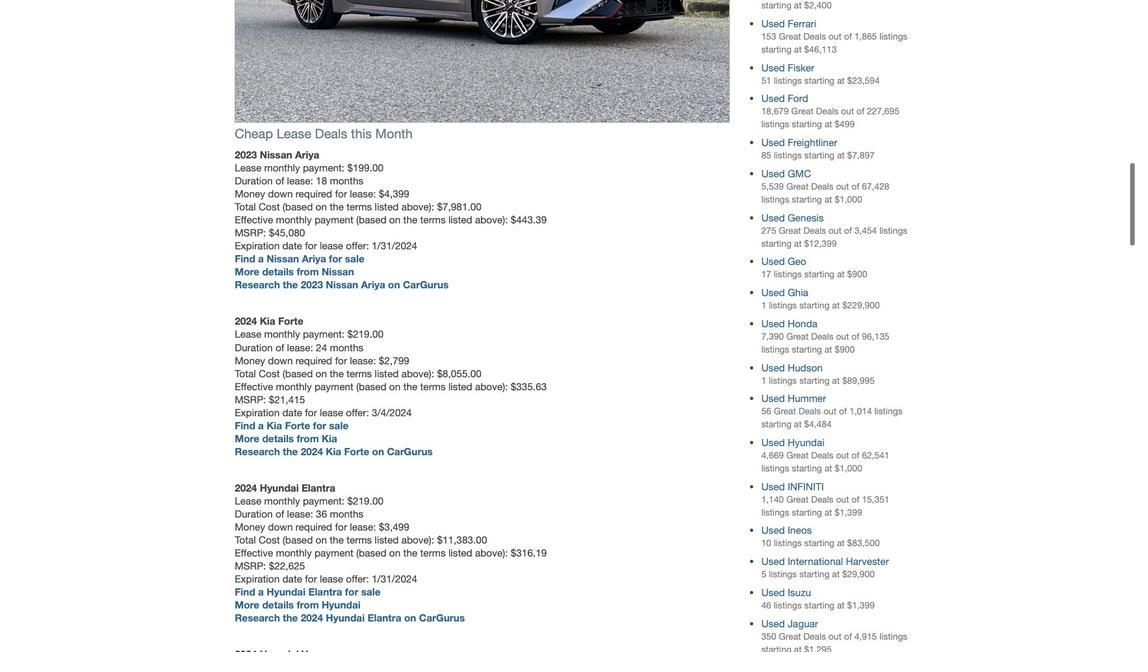 Task type: locate. For each thing, give the bounding box(es) containing it.
listings right 3,454
[[880, 225, 908, 236]]

sale for kia
[[329, 420, 349, 432]]

1 down used ghia link at the right of the page
[[762, 301, 767, 311]]

details down find a kia forte for sale link
[[262, 433, 294, 445]]

expiration for nissan
[[235, 240, 280, 252]]

out left the 4,915
[[829, 632, 842, 642]]

1 vertical spatial details
[[262, 433, 294, 445]]

0 horizontal spatial 2023
[[235, 149, 257, 161]]

of inside "56 great deals out of 1,014 listings starting at"
[[840, 407, 847, 417]]

duration inside 2024 hyundai elantra lease monthly payment: $219.00 duration of lease: 36 months money down required for lease: $3,499 total cost (based on the terms listed above): $11,383.00 effective monthly payment (based on the terms listed above): $316.19 msrp: $22,625 expiration date for lease offer: 1/31/2024 find a hyundai elantra for sale more details from hyundai research the 2024 hyundai elantra on cargurus
[[235, 508, 273, 520]]

1 vertical spatial cargurus
[[387, 446, 433, 458]]

1 payment: from the top
[[303, 162, 345, 174]]

listings up used isuzu link
[[769, 570, 797, 580]]

starting inside used freightliner 85 listings starting at $7,897
[[805, 150, 835, 161]]

4,915
[[855, 632, 878, 642]]

3 payment from the top
[[315, 548, 354, 559]]

msrp: inside 2023 nissan ariya lease monthly payment: $199.00 duration of lease: 18 months money down required for lease: $4,399 total cost (based on the terms listed above): $7,981.00 effective monthly payment (based on the terms listed above): $443.39 msrp: $45,080 expiration date for lease offer: 1/31/2024 find a nissan ariya for sale more details from nissan research the 2023 nissan ariya on cargurus
[[235, 227, 266, 239]]

3 msrp: from the top
[[235, 561, 266, 572]]

research for nissan
[[235, 279, 280, 291]]

1 vertical spatial elantra
[[309, 587, 342, 598]]

1 date from the top
[[283, 240, 302, 252]]

1 vertical spatial 2023
[[301, 279, 323, 291]]

down inside 2023 nissan ariya lease monthly payment: $199.00 duration of lease: 18 months money down required for lease: $4,399 total cost (based on the terms listed above): $7,981.00 effective monthly payment (based on the terms listed above): $443.39 msrp: $45,080 expiration date for lease offer: 1/31/2024 find a nissan ariya for sale more details from nissan research the 2023 nissan ariya on cargurus
[[268, 188, 293, 200]]

used genesis
[[762, 212, 824, 223]]

deals for 153
[[804, 31, 827, 42]]

1 used from the top
[[762, 18, 785, 29]]

at left $23,594 at top
[[838, 75, 845, 86]]

2 months from the top
[[330, 342, 364, 353]]

3 down from the top
[[268, 522, 293, 533]]

money
[[235, 188, 265, 200], [235, 355, 265, 366], [235, 522, 265, 533]]

1 required from the top
[[296, 188, 332, 200]]

3 offer: from the top
[[346, 574, 369, 585]]

great down the used genesis
[[779, 225, 802, 236]]

3 duration from the top
[[235, 508, 273, 520]]

find a hyundai elantra for sale link
[[235, 587, 381, 598]]

2 vertical spatial lease
[[320, 574, 343, 585]]

msrp: left $21,415
[[235, 394, 266, 406]]

deals
[[804, 31, 827, 42], [817, 106, 839, 117], [315, 126, 348, 141], [812, 181, 834, 192], [804, 225, 827, 236], [812, 332, 834, 342], [799, 407, 822, 417], [812, 451, 834, 461], [812, 495, 834, 505], [804, 632, 827, 642]]

4,669
[[762, 451, 784, 461]]

required inside 2024 kia forte lease monthly payment: $219.00 duration of lease: 24 months money down required for lease: $2,799 total cost (based on the terms listed above): $8,055.00 effective monthly payment (based on the terms listed above): $335.63 msrp: $21,415 expiration date for lease offer: 3/4/2024 find a kia forte for sale more details from kia research the 2024 kia forte on cargurus
[[296, 355, 332, 366]]

above):
[[402, 201, 435, 213], [475, 214, 508, 226], [402, 368, 435, 380], [475, 381, 508, 393], [402, 535, 435, 546], [475, 548, 508, 559]]

duration up the $22,625
[[235, 508, 273, 520]]

money for money down required for lease: $2,799
[[235, 355, 265, 366]]

used
[[762, 18, 785, 29], [762, 62, 785, 73], [762, 93, 785, 104], [762, 137, 785, 148], [762, 168, 785, 179], [762, 212, 785, 223], [762, 256, 785, 268], [762, 287, 785, 299], [762, 318, 785, 330], [762, 362, 785, 374], [762, 393, 785, 405], [762, 437, 785, 449], [762, 481, 785, 493], [762, 525, 785, 537], [762, 556, 785, 568], [762, 587, 785, 599], [762, 618, 785, 630]]

1 vertical spatial msrp:
[[235, 394, 266, 406]]

kia down more details from kia link
[[326, 446, 342, 458]]

2 vertical spatial effective
[[235, 548, 273, 559]]

starting up infiniti
[[792, 464, 823, 474]]

85
[[762, 150, 772, 161]]

deals inside "56 great deals out of 1,014 listings starting at"
[[799, 407, 822, 417]]

used inside used ineos 10 listings starting at $83,500
[[762, 525, 785, 537]]

$29,900
[[843, 570, 875, 580]]

$219.00
[[348, 329, 384, 340], [348, 495, 384, 507]]

out inside 350 great deals out of 4,915 listings starting at
[[829, 632, 842, 642]]

of for used genesis
[[845, 225, 852, 236]]

of for used ferrari
[[845, 31, 852, 42]]

2 payment from the top
[[315, 381, 354, 393]]

required inside 2024 hyundai elantra lease monthly payment: $219.00 duration of lease: 36 months money down required for lease: $3,499 total cost (based on the terms listed above): $11,383.00 effective monthly payment (based on the terms listed above): $316.19 msrp: $22,625 expiration date for lease offer: 1/31/2024 find a hyundai elantra for sale more details from hyundai research the 2024 hyundai elantra on cargurus
[[296, 522, 332, 533]]

of left the '24'
[[276, 342, 284, 353]]

cost up the $22,625
[[259, 535, 280, 546]]

0 vertical spatial 1
[[762, 301, 767, 311]]

months right the '24'
[[330, 342, 364, 353]]

lease inside 2024 kia forte lease monthly payment: $219.00 duration of lease: 24 months money down required for lease: $2,799 total cost (based on the terms listed above): $8,055.00 effective monthly payment (based on the terms listed above): $335.63 msrp: $21,415 expiration date for lease offer: 3/4/2024 find a kia forte for sale more details from kia research the 2024 kia forte on cargurus
[[235, 329, 262, 340]]

payment: inside 2024 hyundai elantra lease monthly payment: $219.00 duration of lease: 36 months money down required for lease: $3,499 total cost (based on the terms listed above): $11,383.00 effective monthly payment (based on the terms listed above): $316.19 msrp: $22,625 expiration date for lease offer: 1/31/2024 find a hyundai elantra for sale more details from hyundai research the 2024 hyundai elantra on cargurus
[[303, 495, 345, 507]]

$335.63
[[511, 381, 547, 393]]

more inside 2023 nissan ariya lease monthly payment: $199.00 duration of lease: 18 months money down required for lease: $4,399 total cost (based on the terms listed above): $7,981.00 effective monthly payment (based on the terms listed above): $443.39 msrp: $45,080 expiration date for lease offer: 1/31/2024 find a nissan ariya for sale more details from nissan research the 2023 nissan ariya on cargurus
[[235, 266, 260, 278]]

$1,000
[[835, 194, 863, 205], [835, 464, 863, 474]]

0 vertical spatial duration
[[235, 175, 273, 187]]

1 vertical spatial offer:
[[346, 407, 369, 419]]

1 duration from the top
[[235, 175, 273, 187]]

research inside 2024 kia forte lease monthly payment: $219.00 duration of lease: 24 months money down required for lease: $2,799 total cost (based on the terms listed above): $8,055.00 effective monthly payment (based on the terms listed above): $335.63 msrp: $21,415 expiration date for lease offer: 3/4/2024 find a kia forte for sale more details from kia research the 2024 kia forte on cargurus
[[235, 446, 280, 458]]

0 vertical spatial find
[[235, 253, 255, 265]]

from down find a hyundai elantra for sale link
[[297, 600, 319, 611]]

starting inside 4,669 great deals out of 62,541 listings starting at
[[792, 464, 823, 474]]

2 msrp: from the top
[[235, 394, 266, 406]]

1 vertical spatial find
[[235, 420, 255, 432]]

2 find from the top
[[235, 420, 255, 432]]

starting down the hudson in the bottom of the page
[[800, 376, 830, 386]]

1 vertical spatial a
[[258, 420, 264, 432]]

14 used from the top
[[762, 525, 785, 537]]

find a nissan ariya for sale link
[[235, 253, 365, 265]]

great inside 1,140 great deals out of 15,351 listings starting at
[[787, 495, 809, 505]]

1 vertical spatial required
[[296, 355, 332, 366]]

2 1 from the top
[[762, 376, 767, 386]]

1 vertical spatial $900
[[835, 345, 855, 355]]

details inside 2024 kia forte lease monthly payment: $219.00 duration of lease: 24 months money down required for lease: $2,799 total cost (based on the terms listed above): $8,055.00 effective monthly payment (based on the terms listed above): $335.63 msrp: $21,415 expiration date for lease offer: 3/4/2024 find a kia forte for sale more details from kia research the 2024 kia forte on cargurus
[[262, 433, 294, 445]]

3 total from the top
[[235, 535, 256, 546]]

on
[[316, 201, 327, 213], [389, 214, 401, 226], [388, 279, 400, 291], [316, 368, 327, 380], [389, 381, 401, 393], [372, 446, 384, 458], [316, 535, 327, 546], [389, 548, 401, 559], [404, 613, 417, 624]]

research for kia
[[235, 446, 280, 458]]

out up $4,484
[[824, 407, 837, 417]]

3 payment: from the top
[[303, 495, 345, 507]]

2 vertical spatial money
[[235, 522, 265, 533]]

0 vertical spatial cost
[[259, 201, 280, 213]]

1 down from the top
[[268, 188, 293, 200]]

2 vertical spatial sale
[[361, 587, 381, 598]]

1 vertical spatial forte
[[285, 420, 310, 432]]

0 vertical spatial down
[[268, 188, 293, 200]]

cost for $45,080
[[259, 201, 280, 213]]

1 payment from the top
[[315, 214, 354, 226]]

$4,399
[[379, 188, 410, 200]]

1 vertical spatial research
[[235, 446, 280, 458]]

0 vertical spatial 1/31/2024
[[372, 240, 418, 252]]

1 vertical spatial 1
[[762, 376, 767, 386]]

3 find from the top
[[235, 587, 255, 598]]

payment for $45,080
[[315, 214, 354, 226]]

1 vertical spatial lease
[[320, 407, 343, 419]]

used honda
[[762, 318, 818, 330]]

1 total from the top
[[235, 201, 256, 213]]

great inside "56 great deals out of 1,014 listings starting at"
[[774, 407, 797, 417]]

lease
[[320, 240, 343, 252], [320, 407, 343, 419], [320, 574, 343, 585]]

a for nissan
[[258, 253, 264, 265]]

used honda link
[[762, 318, 818, 330]]

8 used from the top
[[762, 287, 785, 299]]

used for used ford
[[762, 93, 785, 104]]

at inside 153 great deals out of 1,865 listings starting at
[[795, 44, 802, 55]]

1 vertical spatial $1,399
[[848, 601, 875, 611]]

2 vertical spatial from
[[297, 600, 319, 611]]

1 inside "used ghia 1 listings starting at $229,900"
[[762, 301, 767, 311]]

expiration down the $22,625
[[235, 574, 280, 585]]

5
[[762, 570, 767, 580]]

sale inside 2024 hyundai elantra lease monthly payment: $219.00 duration of lease: 36 months money down required for lease: $3,499 total cost (based on the terms listed above): $11,383.00 effective monthly payment (based on the terms listed above): $316.19 msrp: $22,625 expiration date for lease offer: 1/31/2024 find a hyundai elantra for sale more details from hyundai research the 2024 hyundai elantra on cargurus
[[361, 587, 381, 598]]

expiration down $45,080
[[235, 240, 280, 252]]

1 money from the top
[[235, 188, 265, 200]]

of inside 2024 hyundai elantra lease monthly payment: $219.00 duration of lease: 36 months money down required for lease: $3,499 total cost (based on the terms listed above): $11,383.00 effective monthly payment (based on the terms listed above): $316.19 msrp: $22,625 expiration date for lease offer: 1/31/2024 find a hyundai elantra for sale more details from hyundai research the 2024 hyundai elantra on cargurus
[[276, 508, 284, 520]]

great for genesis
[[779, 225, 802, 236]]

7 used from the top
[[762, 256, 785, 268]]

of for used gmc
[[852, 181, 860, 192]]

lease: left $3,499 at the bottom
[[350, 522, 376, 533]]

3 cost from the top
[[259, 535, 280, 546]]

1 cost from the top
[[259, 201, 280, 213]]

great inside '7,390 great deals out of 96,135 listings starting at'
[[787, 332, 809, 342]]

0 vertical spatial elantra
[[302, 482, 336, 494]]

153
[[762, 31, 777, 42]]

listings inside 275 great deals out of 3,454 listings starting at
[[880, 225, 908, 236]]

3 research from the top
[[235, 613, 280, 624]]

listings inside used international harvester 5 listings starting at $29,900
[[769, 570, 797, 580]]

2 vertical spatial date
[[283, 574, 302, 585]]

great down used jaguar link
[[779, 632, 802, 642]]

great inside 18,679 great deals out of 227,695 listings starting at
[[792, 106, 814, 117]]

used inside used hudson 1 listings starting at $89,995
[[762, 362, 785, 374]]

at inside "used ghia 1 listings starting at $229,900"
[[833, 301, 840, 311]]

0 vertical spatial research
[[235, 279, 280, 291]]

12 used from the top
[[762, 437, 785, 449]]

find up more details from hyundai link at the left bottom of the page
[[235, 587, 255, 598]]

used geo link
[[762, 256, 807, 268]]

of for used ford
[[857, 106, 865, 117]]

2 vertical spatial payment:
[[303, 495, 345, 507]]

$219.00 for duration of lease: 24 months
[[348, 329, 384, 340]]

11 used from the top
[[762, 393, 785, 405]]

1 1 from the top
[[762, 301, 767, 311]]

2 used from the top
[[762, 62, 785, 73]]

9 used from the top
[[762, 318, 785, 330]]

2 lease from the top
[[320, 407, 343, 419]]

msrp: left $45,080
[[235, 227, 266, 239]]

payment inside 2024 hyundai elantra lease monthly payment: $219.00 duration of lease: 36 months money down required for lease: $3,499 total cost (based on the terms listed above): $11,383.00 effective monthly payment (based on the terms listed above): $316.19 msrp: $22,625 expiration date for lease offer: 1/31/2024 find a hyundai elantra for sale more details from hyundai research the 2024 hyundai elantra on cargurus
[[315, 548, 354, 559]]

listings inside "used ghia 1 listings starting at $229,900"
[[769, 301, 797, 311]]

from inside 2023 nissan ariya lease monthly payment: $199.00 duration of lease: 18 months money down required for lease: $4,399 total cost (based on the terms listed above): $7,981.00 effective monthly payment (based on the terms listed above): $443.39 msrp: $45,080 expiration date for lease offer: 1/31/2024 find a nissan ariya for sale more details from nissan research the 2023 nissan ariya on cargurus
[[297, 266, 319, 278]]

find inside 2024 hyundai elantra lease monthly payment: $219.00 duration of lease: 36 months money down required for lease: $3,499 total cost (based on the terms listed above): $11,383.00 effective monthly payment (based on the terms listed above): $316.19 msrp: $22,625 expiration date for lease offer: 1/31/2024 find a hyundai elantra for sale more details from hyundai research the 2024 hyundai elantra on cargurus
[[235, 587, 255, 598]]

out for jaguar
[[829, 632, 842, 642]]

0 vertical spatial payment
[[315, 214, 354, 226]]

1 from from the top
[[297, 266, 319, 278]]

sale inside 2024 kia forte lease monthly payment: $219.00 duration of lease: 24 months money down required for lease: $2,799 total cost (based on the terms listed above): $8,055.00 effective monthly payment (based on the terms listed above): $335.63 msrp: $21,415 expiration date for lease offer: 3/4/2024 find a kia forte for sale more details from kia research the 2024 kia forte on cargurus
[[329, 420, 349, 432]]

0 vertical spatial payment:
[[303, 162, 345, 174]]

2 down from the top
[[268, 355, 293, 366]]

1 vertical spatial payment:
[[303, 329, 345, 340]]

expiration down $21,415
[[235, 407, 280, 419]]

1 vertical spatial expiration
[[235, 407, 280, 419]]

of left '96,135'
[[852, 332, 860, 342]]

$2,400
[[805, 0, 832, 11]]

1/31/2024 for find a nissan ariya for sale
[[372, 240, 418, 252]]

from for ariya
[[297, 266, 319, 278]]

$199.00
[[348, 162, 384, 174]]

1/31/2024 down $4,399 on the top
[[372, 240, 418, 252]]

1 find from the top
[[235, 253, 255, 265]]

2 research from the top
[[235, 446, 280, 458]]

3 required from the top
[[296, 522, 332, 533]]

down up the $22,625
[[268, 522, 293, 533]]

2 required from the top
[[296, 355, 332, 366]]

payment inside 2024 kia forte lease monthly payment: $219.00 duration of lease: 24 months money down required for lease: $2,799 total cost (based on the terms listed above): $8,055.00 effective monthly payment (based on the terms listed above): $335.63 msrp: $21,415 expiration date for lease offer: 3/4/2024 find a kia forte for sale more details from kia research the 2024 kia forte on cargurus
[[315, 381, 354, 393]]

research
[[235, 279, 280, 291], [235, 446, 280, 458], [235, 613, 280, 624]]

2 1/31/2024 from the top
[[372, 574, 418, 585]]

1 vertical spatial effective
[[235, 381, 273, 393]]

used for used hummer
[[762, 393, 785, 405]]

payment: up 18
[[303, 162, 345, 174]]

out inside '7,390 great deals out of 96,135 listings starting at'
[[837, 332, 850, 342]]

0 vertical spatial expiration
[[235, 240, 280, 252]]

sale up research the 2024 hyundai elantra on cargurus link
[[361, 587, 381, 598]]

2 expiration from the top
[[235, 407, 280, 419]]

used fisker 51 listings starting at $23,594
[[762, 62, 880, 86]]

out left 15,351
[[837, 495, 850, 505]]

lease for nissan
[[235, 162, 262, 174]]

0 vertical spatial offer:
[[346, 240, 369, 252]]

deals down infiniti
[[812, 495, 834, 505]]

2 vertical spatial offer:
[[346, 574, 369, 585]]

4 used from the top
[[762, 137, 785, 148]]

starting down ghia
[[800, 301, 830, 311]]

ariya
[[295, 149, 319, 161], [302, 253, 326, 265], [361, 279, 386, 291]]

used infiniti link
[[762, 481, 825, 493]]

used ghia 1 listings starting at $229,900
[[762, 287, 880, 311]]

2 vertical spatial msrp:
[[235, 561, 266, 572]]

at inside '7,390 great deals out of 96,135 listings starting at'
[[825, 345, 833, 355]]

3 date from the top
[[283, 574, 302, 585]]

2 total from the top
[[235, 368, 256, 380]]

for up research the 2024 hyundai elantra on cargurus link
[[345, 587, 359, 598]]

from for forte
[[297, 433, 319, 445]]

used hyundai link
[[762, 437, 825, 449]]

out inside 1,140 great deals out of 15,351 listings starting at
[[837, 495, 850, 505]]

starting down fisker
[[805, 75, 835, 86]]

1 months from the top
[[330, 175, 364, 187]]

0 vertical spatial total
[[235, 201, 256, 213]]

effective
[[235, 214, 273, 226], [235, 381, 273, 393], [235, 548, 273, 559]]

3 used from the top
[[762, 93, 785, 104]]

deals down the jaguar
[[804, 632, 827, 642]]

more inside 2024 hyundai elantra lease monthly payment: $219.00 duration of lease: 36 months money down required for lease: $3,499 total cost (based on the terms listed above): $11,383.00 effective monthly payment (based on the terms listed above): $316.19 msrp: $22,625 expiration date for lease offer: 1/31/2024 find a hyundai elantra for sale more details from hyundai research the 2024 hyundai elantra on cargurus
[[235, 600, 260, 611]]

months for duration of lease: 18 months
[[330, 175, 364, 187]]

cost for $22,625
[[259, 535, 280, 546]]

out inside 5,539 great deals out of 67,428 listings starting at
[[837, 181, 850, 192]]

used up the 4,669
[[762, 437, 785, 449]]

more inside 2024 kia forte lease monthly payment: $219.00 duration of lease: 24 months money down required for lease: $2,799 total cost (based on the terms listed above): $8,055.00 effective monthly payment (based on the terms listed above): $335.63 msrp: $21,415 expiration date for lease offer: 3/4/2024 find a kia forte for sale more details from kia research the 2024 kia forte on cargurus
[[235, 433, 260, 445]]

deals inside 153 great deals out of 1,865 listings starting at
[[804, 31, 827, 42]]

18
[[316, 175, 327, 187]]

listings down used isuzu link
[[774, 601, 802, 611]]

10
[[762, 539, 772, 549]]

at left $499
[[825, 119, 833, 130]]

1 vertical spatial duration
[[235, 342, 273, 353]]

2 offer: from the top
[[346, 407, 369, 419]]

3 expiration from the top
[[235, 574, 280, 585]]

used for used honda
[[762, 318, 785, 330]]

at down used international harvester 'link'
[[833, 570, 840, 580]]

2 date from the top
[[283, 407, 302, 419]]

2 vertical spatial down
[[268, 522, 293, 533]]

listings down 1,140
[[762, 508, 790, 518]]

17
[[762, 269, 772, 280]]

0 vertical spatial $1,000
[[835, 194, 863, 205]]

0 vertical spatial $219.00
[[348, 329, 384, 340]]

2 duration from the top
[[235, 342, 273, 353]]

msrp: for msrp: $22,625
[[235, 561, 266, 572]]

date inside 2024 hyundai elantra lease monthly payment: $219.00 duration of lease: 36 months money down required for lease: $3,499 total cost (based on the terms listed above): $11,383.00 effective monthly payment (based on the terms listed above): $316.19 msrp: $22,625 expiration date for lease offer: 1/31/2024 find a hyundai elantra for sale more details from hyundai research the 2024 hyundai elantra on cargurus
[[283, 574, 302, 585]]

1 vertical spatial more
[[235, 433, 260, 445]]

2 payment: from the top
[[303, 329, 345, 340]]

lease up find a nissan ariya for sale link
[[320, 240, 343, 252]]

research inside 2023 nissan ariya lease monthly payment: $199.00 duration of lease: 18 months money down required for lease: $4,399 total cost (based on the terms listed above): $7,981.00 effective monthly payment (based on the terms listed above): $443.39 msrp: $45,080 expiration date for lease offer: 1/31/2024 find a nissan ariya for sale more details from nissan research the 2023 nissan ariya on cargurus
[[235, 279, 280, 291]]

1 vertical spatial down
[[268, 355, 293, 366]]

0 vertical spatial 2023
[[235, 149, 257, 161]]

details for nissan
[[262, 266, 294, 278]]

listings down used freightliner link
[[774, 150, 802, 161]]

used for used ferrari
[[762, 18, 785, 29]]

1 inside used hudson 1 listings starting at $89,995
[[762, 376, 767, 386]]

payment
[[315, 214, 354, 226], [315, 381, 354, 393], [315, 548, 354, 559]]

great for hyundai
[[787, 451, 809, 461]]

0 vertical spatial effective
[[235, 214, 273, 226]]

2 effective from the top
[[235, 381, 273, 393]]

great inside 153 great deals out of 1,865 listings starting at
[[779, 31, 802, 42]]

1 offer: from the top
[[346, 240, 369, 252]]

great down gmc
[[787, 181, 809, 192]]

months inside 2024 hyundai elantra lease monthly payment: $219.00 duration of lease: 36 months money down required for lease: $3,499 total cost (based on the terms listed above): $11,383.00 effective monthly payment (based on the terms listed above): $316.19 msrp: $22,625 expiration date for lease offer: 1/31/2024 find a hyundai elantra for sale more details from hyundai research the 2024 hyundai elantra on cargurus
[[330, 508, 364, 520]]

(based
[[283, 201, 313, 213], [356, 214, 387, 226], [283, 368, 313, 380], [356, 381, 387, 393], [283, 535, 313, 546], [356, 548, 387, 559]]

2 vertical spatial total
[[235, 535, 256, 546]]

1 $219.00 from the top
[[348, 329, 384, 340]]

62,541
[[863, 451, 890, 461]]

out
[[829, 31, 842, 42], [842, 106, 855, 117], [837, 181, 850, 192], [829, 225, 842, 236], [837, 332, 850, 342], [824, 407, 837, 417], [837, 451, 850, 461], [837, 495, 850, 505], [829, 632, 842, 642]]

research down more details from kia link
[[235, 446, 280, 458]]

1/31/2024 inside 2023 nissan ariya lease monthly payment: $199.00 duration of lease: 18 months money down required for lease: $4,399 total cost (based on the terms listed above): $7,981.00 effective monthly payment (based on the terms listed above): $443.39 msrp: $45,080 expiration date for lease offer: 1/31/2024 find a nissan ariya for sale more details from nissan research the 2023 nissan ariya on cargurus
[[372, 240, 418, 252]]

2 money from the top
[[235, 355, 265, 366]]

used for used hudson 1 listings starting at $89,995
[[762, 362, 785, 374]]

3 details from the top
[[262, 600, 294, 611]]

details
[[262, 266, 294, 278], [262, 433, 294, 445], [262, 600, 294, 611]]

1 effective from the top
[[235, 214, 273, 226]]

of left 18
[[276, 175, 284, 187]]

0 vertical spatial date
[[283, 240, 302, 252]]

18,679
[[762, 106, 789, 117]]

1 vertical spatial total
[[235, 368, 256, 380]]

international
[[788, 556, 844, 568]]

0 vertical spatial details
[[262, 266, 294, 278]]

from down find a kia forte for sale link
[[297, 433, 319, 445]]

msrp: left the $22,625
[[235, 561, 266, 572]]

used up 5
[[762, 556, 785, 568]]

nissan up research the 2023 nissan ariya on cargurus link
[[322, 266, 354, 278]]

3 months from the top
[[330, 508, 364, 520]]

great for honda
[[787, 332, 809, 342]]

1 vertical spatial from
[[297, 433, 319, 445]]

0 vertical spatial msrp:
[[235, 227, 266, 239]]

15 used from the top
[[762, 556, 785, 568]]

expiration
[[235, 240, 280, 252], [235, 407, 280, 419], [235, 574, 280, 585]]

2 vertical spatial a
[[258, 587, 264, 598]]

16 used from the top
[[762, 587, 785, 599]]

2 from from the top
[[297, 433, 319, 445]]

$219.00 inside 2024 kia forte lease monthly payment: $219.00 duration of lease: 24 months money down required for lease: $2,799 total cost (based on the terms listed above): $8,055.00 effective monthly payment (based on the terms listed above): $335.63 msrp: $21,415 expiration date for lease offer: 3/4/2024 find a kia forte for sale more details from kia research the 2024 kia forte on cargurus
[[348, 329, 384, 340]]

deals for 56
[[799, 407, 822, 417]]

find inside 2023 nissan ariya lease monthly payment: $199.00 duration of lease: 18 months money down required for lease: $4,399 total cost (based on the terms listed above): $7,981.00 effective monthly payment (based on the terms listed above): $443.39 msrp: $45,080 expiration date for lease offer: 1/31/2024 find a nissan ariya for sale more details from nissan research the 2023 nissan ariya on cargurus
[[235, 253, 255, 265]]

payment down the '24'
[[315, 381, 354, 393]]

payment: inside 2023 nissan ariya lease monthly payment: $199.00 duration of lease: 18 months money down required for lease: $4,399 total cost (based on the terms listed above): $7,981.00 effective monthly payment (based on the terms listed above): $443.39 msrp: $45,080 expiration date for lease offer: 1/31/2024 find a nissan ariya for sale more details from nissan research the 2023 nissan ariya on cargurus
[[303, 162, 345, 174]]

2 vertical spatial cost
[[259, 535, 280, 546]]

deals inside 350 great deals out of 4,915 listings starting at
[[804, 632, 827, 642]]

2 vertical spatial payment
[[315, 548, 354, 559]]

total
[[235, 201, 256, 213], [235, 368, 256, 380], [235, 535, 256, 546]]

1 for used hudson
[[762, 376, 767, 386]]

6 used from the top
[[762, 212, 785, 223]]

required inside 2023 nissan ariya lease monthly payment: $199.00 duration of lease: 18 months money down required for lease: $4,399 total cost (based on the terms listed above): $7,981.00 effective monthly payment (based on the terms listed above): $443.39 msrp: $45,080 expiration date for lease offer: 1/31/2024 find a nissan ariya for sale more details from nissan research the 2023 nissan ariya on cargurus
[[296, 188, 332, 200]]

lease for hyundai
[[235, 495, 262, 507]]

2 vertical spatial elantra
[[368, 613, 402, 624]]

payment:
[[303, 162, 345, 174], [303, 329, 345, 340], [303, 495, 345, 507]]

used for used international harvester 5 listings starting at $29,900
[[762, 556, 785, 568]]

find inside 2024 kia forte lease monthly payment: $219.00 duration of lease: 24 months money down required for lease: $2,799 total cost (based on the terms listed above): $8,055.00 effective monthly payment (based on the terms listed above): $335.63 msrp: $21,415 expiration date for lease offer: 3/4/2024 find a kia forte for sale more details from kia research the 2024 kia forte on cargurus
[[235, 420, 255, 432]]

date for kia
[[283, 407, 302, 419]]

the
[[330, 201, 344, 213], [404, 214, 418, 226], [283, 279, 298, 291], [330, 368, 344, 380], [404, 381, 418, 393], [283, 446, 298, 458], [330, 535, 344, 546], [404, 548, 418, 559], [283, 613, 298, 624]]

1 vertical spatial sale
[[329, 420, 349, 432]]

find
[[235, 253, 255, 265], [235, 420, 255, 432], [235, 587, 255, 598]]

used for used geo 17 listings starting at $900
[[762, 256, 785, 268]]

deals for cheap
[[315, 126, 348, 141]]

cost up $21,415
[[259, 368, 280, 380]]

deals up $499
[[817, 106, 839, 117]]

money for money down required for lease: $3,499
[[235, 522, 265, 533]]

2 details from the top
[[262, 433, 294, 445]]

lease for forte
[[320, 407, 343, 419]]

lease:
[[287, 175, 313, 187], [350, 188, 376, 200], [287, 342, 313, 353], [350, 355, 376, 366], [287, 508, 313, 520], [350, 522, 376, 533]]

used ghia link
[[762, 287, 809, 299]]

required down the '24'
[[296, 355, 332, 366]]

gmc
[[788, 168, 812, 179]]

1 vertical spatial months
[[330, 342, 364, 353]]

2 vertical spatial more
[[235, 600, 260, 611]]

from inside 2024 kia forte lease monthly payment: $219.00 duration of lease: 24 months money down required for lease: $2,799 total cost (based on the terms listed above): $8,055.00 effective monthly payment (based on the terms listed above): $335.63 msrp: $21,415 expiration date for lease offer: 3/4/2024 find a kia forte for sale more details from kia research the 2024 kia forte on cargurus
[[297, 433, 319, 445]]

used hyundai
[[762, 437, 825, 449]]

1 1/31/2024 from the top
[[372, 240, 418, 252]]

2 vertical spatial find
[[235, 587, 255, 598]]

1/31/2024 inside 2024 hyundai elantra lease monthly payment: $219.00 duration of lease: 36 months money down required for lease: $3,499 total cost (based on the terms listed above): $11,383.00 effective monthly payment (based on the terms listed above): $316.19 msrp: $22,625 expiration date for lease offer: 1/31/2024 find a hyundai elantra for sale more details from hyundai research the 2024 hyundai elantra on cargurus
[[372, 574, 418, 585]]

1 vertical spatial cost
[[259, 368, 280, 380]]

out inside 4,669 great deals out of 62,541 listings starting at
[[837, 451, 850, 461]]

out inside 153 great deals out of 1,865 listings starting at
[[829, 31, 842, 42]]

5 used from the top
[[762, 168, 785, 179]]

used up 46
[[762, 587, 785, 599]]

elantra
[[302, 482, 336, 494], [309, 587, 342, 598], [368, 613, 402, 624]]

listings inside 350 great deals out of 4,915 listings starting at
[[880, 632, 908, 642]]

cargurus inside 2023 nissan ariya lease monthly payment: $199.00 duration of lease: 18 months money down required for lease: $4,399 total cost (based on the terms listed above): $7,981.00 effective monthly payment (based on the terms listed above): $443.39 msrp: $45,080 expiration date for lease offer: 1/31/2024 find a nissan ariya for sale more details from nissan research the 2023 nissan ariya on cargurus
[[403, 279, 449, 291]]

more
[[235, 266, 260, 278], [235, 433, 260, 445], [235, 600, 260, 611]]

2 vertical spatial ariya
[[361, 279, 386, 291]]

out for hyundai
[[837, 451, 850, 461]]

details inside 2024 hyundai elantra lease monthly payment: $219.00 duration of lease: 36 months money down required for lease: $3,499 total cost (based on the terms listed above): $11,383.00 effective monthly payment (based on the terms listed above): $316.19 msrp: $22,625 expiration date for lease offer: 1/31/2024 find a hyundai elantra for sale more details from hyundai research the 2024 hyundai elantra on cargurus
[[262, 600, 294, 611]]

2 $219.00 from the top
[[348, 495, 384, 507]]

2 vertical spatial cargurus
[[419, 613, 465, 624]]

1 vertical spatial ariya
[[302, 253, 326, 265]]

kia up research the 2024 kia forte on cargurus link
[[322, 433, 337, 445]]

money inside 2023 nissan ariya lease monthly payment: $199.00 duration of lease: 18 months money down required for lease: $4,399 total cost (based on the terms listed above): $7,981.00 effective monthly payment (based on the terms listed above): $443.39 msrp: $45,080 expiration date for lease offer: 1/31/2024 find a nissan ariya for sale more details from nissan research the 2023 nissan ariya on cargurus
[[235, 188, 265, 200]]

forte
[[278, 316, 304, 327], [285, 420, 310, 432], [344, 446, 370, 458]]

1 a from the top
[[258, 253, 264, 265]]

listings down used hudson link
[[769, 376, 797, 386]]

listings down "7,390"
[[762, 345, 790, 355]]

$443.39
[[511, 214, 547, 226]]

3 more from the top
[[235, 600, 260, 611]]

$1,000 for used gmc
[[835, 194, 863, 205]]

jaguar
[[788, 618, 819, 630]]

1/31/2024 for find a hyundai elantra for sale
[[372, 574, 418, 585]]

a for hyundai
[[258, 587, 264, 598]]

hyundai
[[788, 437, 825, 449], [260, 482, 299, 494], [267, 587, 306, 598], [322, 600, 361, 611], [326, 613, 365, 624]]

starting down isuzu
[[805, 601, 835, 611]]

out for hummer
[[824, 407, 837, 417]]

used up 56
[[762, 393, 785, 405]]

0 vertical spatial from
[[297, 266, 319, 278]]

3 from from the top
[[297, 600, 319, 611]]

2 vertical spatial required
[[296, 522, 332, 533]]

out inside "56 great deals out of 1,014 listings starting at"
[[824, 407, 837, 417]]

details for hyundai
[[262, 600, 294, 611]]

starting inside 275 great deals out of 3,454 listings starting at
[[762, 238, 792, 249]]

months
[[330, 175, 364, 187], [330, 342, 364, 353], [330, 508, 364, 520]]

starting down 350 on the right of the page
[[762, 645, 792, 653]]

0 vertical spatial required
[[296, 188, 332, 200]]

required down 18
[[296, 188, 332, 200]]

$219.00 inside 2024 hyundai elantra lease monthly payment: $219.00 duration of lease: 36 months money down required for lease: $3,499 total cost (based on the terms listed above): $11,383.00 effective monthly payment (based on the terms listed above): $316.19 msrp: $22,625 expiration date for lease offer: 1/31/2024 find a hyundai elantra for sale more details from hyundai research the 2024 hyundai elantra on cargurus
[[348, 495, 384, 507]]

required for 24
[[296, 355, 332, 366]]

expiration inside 2023 nissan ariya lease monthly payment: $199.00 duration of lease: 18 months money down required for lease: $4,399 total cost (based on the terms listed above): $7,981.00 effective monthly payment (based on the terms listed above): $443.39 msrp: $45,080 expiration date for lease offer: 1/31/2024 find a nissan ariya for sale more details from nissan research the 2023 nissan ariya on cargurus
[[235, 240, 280, 252]]

listings inside used ineos 10 listings starting at $83,500
[[774, 539, 802, 549]]

1 vertical spatial $219.00
[[348, 495, 384, 507]]

2 more from the top
[[235, 433, 260, 445]]

10 used from the top
[[762, 362, 785, 374]]

of inside 350 great deals out of 4,915 listings starting at
[[845, 632, 852, 642]]

for
[[335, 188, 347, 200], [305, 240, 317, 252], [329, 253, 342, 265], [335, 355, 347, 366], [305, 407, 317, 419], [313, 420, 327, 432], [335, 522, 347, 533], [305, 574, 317, 585], [345, 587, 359, 598]]

hyundai down find a hyundai elantra for sale link
[[326, 613, 365, 624]]

months inside 2024 kia forte lease monthly payment: $219.00 duration of lease: 24 months money down required for lease: $2,799 total cost (based on the terms listed above): $8,055.00 effective monthly payment (based on the terms listed above): $335.63 msrp: $21,415 expiration date for lease offer: 3/4/2024 find a kia forte for sale more details from kia research the 2024 kia forte on cargurus
[[330, 342, 364, 353]]

out up $12,399
[[829, 225, 842, 236]]

required for 36
[[296, 522, 332, 533]]

0 vertical spatial money
[[235, 188, 265, 200]]

out for honda
[[837, 332, 850, 342]]

17 used from the top
[[762, 618, 785, 630]]

0 vertical spatial more
[[235, 266, 260, 278]]

duration
[[235, 175, 273, 187], [235, 342, 273, 353], [235, 508, 273, 520]]

duration for duration of lease: 24 months
[[235, 342, 273, 353]]

1 research from the top
[[235, 279, 280, 291]]

used up 10
[[762, 525, 785, 537]]

payment: for 18
[[303, 162, 345, 174]]

total inside 2024 hyundai elantra lease monthly payment: $219.00 duration of lease: 36 months money down required for lease: $3,499 total cost (based on the terms listed above): $11,383.00 effective monthly payment (based on the terms listed above): $316.19 msrp: $22,625 expiration date for lease offer: 1/31/2024 find a hyundai elantra for sale more details from hyundai research the 2024 hyundai elantra on cargurus
[[235, 535, 256, 546]]

2 vertical spatial expiration
[[235, 574, 280, 585]]

months right 36
[[330, 508, 364, 520]]

listed down $8,055.00
[[449, 381, 473, 393]]

starting inside 153 great deals out of 1,865 listings starting at
[[762, 44, 792, 55]]

1 $1,000 from the top
[[835, 194, 863, 205]]

1 lease from the top
[[320, 240, 343, 252]]

1 msrp: from the top
[[235, 227, 266, 239]]

listed
[[375, 201, 399, 213], [449, 214, 473, 226], [375, 368, 399, 380], [449, 381, 473, 393], [375, 535, 399, 546], [449, 548, 473, 559]]

13 used from the top
[[762, 481, 785, 493]]

used hummer link
[[762, 393, 827, 405]]

1 details from the top
[[262, 266, 294, 278]]

cheap
[[235, 126, 273, 141]]

at inside 350 great deals out of 4,915 listings starting at
[[795, 645, 802, 653]]

at left $83,500
[[838, 539, 845, 549]]

1 more from the top
[[235, 266, 260, 278]]

used for used isuzu 46 listings starting at $1,399
[[762, 587, 785, 599]]

2 vertical spatial months
[[330, 508, 364, 520]]

duration inside 2023 nissan ariya lease monthly payment: $199.00 duration of lease: 18 months money down required for lease: $4,399 total cost (based on the terms listed above): $7,981.00 effective monthly payment (based on the terms listed above): $443.39 msrp: $45,080 expiration date for lease offer: 1/31/2024 find a nissan ariya for sale more details from nissan research the 2023 nissan ariya on cargurus
[[235, 175, 273, 187]]

starting inside used international harvester 5 listings starting at $29,900
[[800, 570, 830, 580]]

1
[[762, 301, 767, 311], [762, 376, 767, 386]]

listings down used fisker link
[[774, 75, 802, 86]]

1/31/2024 down $3,499 at the bottom
[[372, 574, 418, 585]]

total inside 2024 kia forte lease monthly payment: $219.00 duration of lease: 24 months money down required for lease: $2,799 total cost (based on the terms listed above): $8,055.00 effective monthly payment (based on the terms listed above): $335.63 msrp: $21,415 expiration date for lease offer: 3/4/2024 find a kia forte for sale more details from kia research the 2024 kia forte on cargurus
[[235, 368, 256, 380]]

1 horizontal spatial 2023
[[301, 279, 323, 291]]

find for find a hyundai elantra for sale
[[235, 587, 255, 598]]

2 vertical spatial duration
[[235, 508, 273, 520]]

expiration inside 2024 hyundai elantra lease monthly payment: $219.00 duration of lease: 36 months money down required for lease: $3,499 total cost (based on the terms listed above): $11,383.00 effective monthly payment (based on the terms listed above): $316.19 msrp: $22,625 expiration date for lease offer: 1/31/2024 find a hyundai elantra for sale more details from hyundai research the 2024 hyundai elantra on cargurus
[[235, 574, 280, 585]]

deals down $4,484
[[812, 451, 834, 461]]

3 effective from the top
[[235, 548, 273, 559]]

0 vertical spatial months
[[330, 175, 364, 187]]

$23,594
[[848, 75, 880, 86]]

used ferrari
[[762, 18, 817, 29]]

0 vertical spatial sale
[[345, 253, 365, 265]]

great for ferrari
[[779, 31, 802, 42]]

total for total cost (based on the terms listed above): $11,383.00
[[235, 535, 256, 546]]

1 vertical spatial money
[[235, 355, 265, 366]]

of left 1,014
[[840, 407, 847, 417]]

ferrari
[[788, 18, 817, 29]]

used inside used geo 17 listings starting at $900
[[762, 256, 785, 268]]

hyundai down more details from kia link
[[260, 482, 299, 494]]

1 vertical spatial payment
[[315, 381, 354, 393]]

0 vertical spatial $900
[[848, 269, 868, 280]]

2 vertical spatial details
[[262, 600, 294, 611]]

date inside 2023 nissan ariya lease monthly payment: $199.00 duration of lease: 18 months money down required for lease: $4,399 total cost (based on the terms listed above): $7,981.00 effective monthly payment (based on the terms listed above): $443.39 msrp: $45,080 expiration date for lease offer: 1/31/2024 find a nissan ariya for sale more details from nissan research the 2023 nissan ariya on cargurus
[[283, 240, 302, 252]]

1 expiration from the top
[[235, 240, 280, 252]]

4,669 great deals out of 62,541 listings starting at
[[762, 451, 890, 474]]

3/4/2024
[[372, 407, 412, 419]]

down up $45,080
[[268, 188, 293, 200]]

2 $1,000 from the top
[[835, 464, 863, 474]]

used for used hyundai
[[762, 437, 785, 449]]

great inside 350 great deals out of 4,915 listings starting at
[[779, 632, 802, 642]]

3 a from the top
[[258, 587, 264, 598]]

listings right 1,865
[[880, 31, 908, 42]]

2 vertical spatial forte
[[344, 446, 370, 458]]

used for used ineos 10 listings starting at $83,500
[[762, 525, 785, 537]]

monthly
[[264, 162, 300, 174], [276, 214, 312, 226], [264, 329, 300, 340], [276, 381, 312, 393], [264, 495, 300, 507], [276, 548, 312, 559]]

0 vertical spatial lease
[[320, 240, 343, 252]]

2024 hyundai elantra lease monthly payment: $219.00 duration of lease: 36 months money down required for lease: $3,499 total cost (based on the terms listed above): $11,383.00 effective monthly payment (based on the terms listed above): $316.19 msrp: $22,625 expiration date for lease offer: 1/31/2024 find a hyundai elantra for sale more details from hyundai research the 2024 hyundai elantra on cargurus
[[235, 482, 547, 624]]

monthly down more details from nissan link
[[264, 329, 300, 340]]

2 cost from the top
[[259, 368, 280, 380]]

research down more details from nissan link
[[235, 279, 280, 291]]

msrp:
[[235, 227, 266, 239], [235, 394, 266, 406], [235, 561, 266, 572]]

down for $22,625
[[268, 522, 293, 533]]

starting down 275
[[762, 238, 792, 249]]

1 vertical spatial $1,000
[[835, 464, 863, 474]]

$1,000 for used hyundai
[[835, 464, 863, 474]]

0 vertical spatial cargurus
[[403, 279, 449, 291]]

used isuzu link
[[762, 587, 812, 599]]

used hudson 1 listings starting at $89,995
[[762, 362, 875, 386]]

find for find a nissan ariya for sale
[[235, 253, 255, 265]]

2023 down cheap
[[235, 149, 257, 161]]

lease: left 18
[[287, 175, 313, 187]]

required
[[296, 188, 332, 200], [296, 355, 332, 366], [296, 522, 332, 533]]

3 lease from the top
[[320, 574, 343, 585]]

lease
[[277, 126, 312, 141], [235, 162, 262, 174], [235, 329, 262, 340], [235, 495, 262, 507]]

a up more details from hyundai link at the left bottom of the page
[[258, 587, 264, 598]]

1 vertical spatial 1/31/2024
[[372, 574, 418, 585]]

listings inside 5,539 great deals out of 67,428 listings starting at
[[762, 194, 790, 205]]

duration up $21,415
[[235, 342, 273, 353]]

2 a from the top
[[258, 420, 264, 432]]

lease for ariya
[[320, 240, 343, 252]]

$900 up $89,995
[[835, 345, 855, 355]]

out left 67,428
[[837, 181, 850, 192]]

great for infiniti
[[787, 495, 809, 505]]

money for money down required for lease: $4,399
[[235, 188, 265, 200]]

starting up international
[[805, 539, 835, 549]]

lease up find a hyundai elantra for sale link
[[320, 574, 343, 585]]

listings inside 1,140 great deals out of 15,351 listings starting at
[[762, 508, 790, 518]]

out for ford
[[842, 106, 855, 117]]

total for total cost (based on the terms listed above): $7,981.00
[[235, 201, 256, 213]]

1 vertical spatial date
[[283, 407, 302, 419]]

3 money from the top
[[235, 522, 265, 533]]

of inside 4,669 great deals out of 62,541 listings starting at
[[852, 451, 860, 461]]

at inside 4,669 great deals out of 62,541 listings starting at
[[825, 464, 833, 474]]

great
[[779, 31, 802, 42], [792, 106, 814, 117], [787, 181, 809, 192], [779, 225, 802, 236], [787, 332, 809, 342], [774, 407, 797, 417], [787, 451, 809, 461], [787, 495, 809, 505], [779, 632, 802, 642]]

(based up $21,415
[[283, 368, 313, 380]]

ford
[[788, 93, 809, 104]]

2 vertical spatial research
[[235, 613, 280, 624]]

0 vertical spatial a
[[258, 253, 264, 265]]

2023 down more details from nissan link
[[301, 279, 323, 291]]

at
[[795, 44, 802, 55], [838, 75, 845, 86], [825, 119, 833, 130], [838, 150, 845, 161], [825, 194, 833, 205], [795, 238, 802, 249], [838, 269, 845, 280], [833, 301, 840, 311], [825, 345, 833, 355], [833, 376, 840, 386], [795, 420, 802, 430], [825, 464, 833, 474], [825, 508, 833, 518], [838, 539, 845, 549], [833, 570, 840, 580], [838, 601, 845, 611], [795, 645, 802, 653]]



Task type: vqa. For each thing, say whether or not it's contained in the screenshot.


Task type: describe. For each thing, give the bounding box(es) containing it.
listings inside 4,669 great deals out of 62,541 listings starting at
[[762, 464, 790, 474]]

cheap lease deals this month
[[235, 126, 413, 141]]

above): down $3,499 at the bottom
[[402, 535, 435, 546]]

more for more details from kia
[[235, 433, 260, 445]]

above): down $7,981.00
[[475, 214, 508, 226]]

at inside used geo 17 listings starting at $900
[[838, 269, 845, 280]]

month
[[376, 126, 413, 141]]

used ford link
[[762, 93, 809, 104]]

for left $2,799
[[335, 355, 347, 366]]

$219.00 for duration of lease: 36 months
[[348, 495, 384, 507]]

msrp: for msrp: $45,080
[[235, 227, 266, 239]]

36
[[316, 508, 327, 520]]

2023 nissan ariya lease monthly payment: $199.00 duration of lease: 18 months money down required for lease: $4,399 total cost (based on the terms listed above): $7,981.00 effective monthly payment (based on the terms listed above): $443.39 msrp: $45,080 expiration date for lease offer: 1/31/2024 find a nissan ariya for sale more details from nissan research the 2023 nissan ariya on cargurus
[[235, 149, 547, 291]]

starting inside used geo 17 listings starting at $900
[[805, 269, 835, 280]]

starting inside used ineos 10 listings starting at $83,500
[[805, 539, 835, 549]]

hyundai up research the 2024 hyundai elantra on cargurus link
[[322, 600, 361, 611]]

deals for 4,669
[[812, 451, 834, 461]]

used freightliner 85 listings starting at $7,897
[[762, 137, 875, 161]]

$89,995
[[843, 376, 875, 386]]

listings inside 153 great deals out of 1,865 listings starting at
[[880, 31, 908, 42]]

used jaguar
[[762, 618, 819, 630]]

nissan up more details from nissan link
[[267, 253, 299, 265]]

of for used honda
[[852, 332, 860, 342]]

67,428
[[863, 181, 890, 192]]

of for used hyundai
[[852, 451, 860, 461]]

$4,484
[[805, 420, 832, 430]]

for up find a kia forte for sale link
[[305, 407, 317, 419]]

350 great deals out of 4,915 listings starting at
[[762, 632, 908, 653]]

listings inside "56 great deals out of 1,014 listings starting at"
[[875, 407, 903, 417]]

at inside used fisker 51 listings starting at $23,594
[[838, 75, 845, 86]]

great for ford
[[792, 106, 814, 117]]

more details from nissan link
[[235, 266, 354, 278]]

$83,500
[[848, 539, 880, 549]]

listings inside used freightliner 85 listings starting at $7,897
[[774, 150, 802, 161]]

lease for kia
[[235, 329, 262, 340]]

research for hyundai
[[235, 613, 280, 624]]

date for hyundai
[[283, 574, 302, 585]]

used for used fisker 51 listings starting at $23,594
[[762, 62, 785, 73]]

details for kia
[[262, 433, 294, 445]]

$12,399
[[805, 238, 837, 249]]

listed down $3,499 at the bottom
[[375, 535, 399, 546]]

starting inside used hudson 1 listings starting at $89,995
[[800, 376, 830, 386]]

cargurus for research the 2023 nissan ariya on cargurus
[[403, 279, 449, 291]]

nissan down more details from nissan link
[[326, 279, 358, 291]]

date for nissan
[[283, 240, 302, 252]]

starting inside used isuzu 46 listings starting at $1,399
[[805, 601, 835, 611]]

1,140 great deals out of 15,351 listings starting at
[[762, 495, 890, 518]]

2022 kia forte review thumbnail image
[[235, 0, 730, 123]]

used for used ghia 1 listings starting at $229,900
[[762, 287, 785, 299]]

monthly up $45,080
[[276, 214, 312, 226]]

effective for $45,080
[[235, 214, 273, 226]]

find for find a kia forte for sale
[[235, 420, 255, 432]]

starting inside '7,390 great deals out of 96,135 listings starting at'
[[792, 345, 823, 355]]

freightliner
[[788, 137, 838, 148]]

more for more details from nissan
[[235, 266, 260, 278]]

hummer
[[788, 393, 827, 405]]

used geo 17 listings starting at $900
[[762, 256, 868, 280]]

nissan down cheap
[[260, 149, 292, 161]]

above): down $4,399 on the top
[[402, 201, 435, 213]]

lease: left 36
[[287, 508, 313, 520]]

payment: for 24
[[303, 329, 345, 340]]

used jaguar link
[[762, 618, 819, 630]]

$22,625
[[269, 561, 305, 572]]

kia down more details from nissan link
[[260, 316, 276, 327]]

used for used genesis
[[762, 212, 785, 223]]

sale for nissan
[[345, 253, 365, 265]]

used isuzu 46 listings starting at $1,399
[[762, 587, 875, 611]]

0 vertical spatial forte
[[278, 316, 304, 327]]

at inside 18,679 great deals out of 227,695 listings starting at
[[825, 119, 833, 130]]

duration for duration of lease: 36 months
[[235, 508, 273, 520]]

275
[[762, 225, 777, 236]]

listings inside used geo 17 listings starting at $900
[[774, 269, 802, 280]]

duration for duration of lease: 18 months
[[235, 175, 273, 187]]

out for infiniti
[[837, 495, 850, 505]]

research the 2024 hyundai elantra on cargurus link
[[235, 613, 465, 624]]

lease: left $2,799
[[350, 355, 376, 366]]

a for kia
[[258, 420, 264, 432]]

offer: for find a hyundai elantra for sale
[[346, 574, 369, 585]]

56
[[762, 407, 772, 417]]

cost for $21,415
[[259, 368, 280, 380]]

46
[[762, 601, 772, 611]]

$900 inside used geo 17 listings starting at $900
[[848, 269, 868, 280]]

5,539 great deals out of 67,428 listings starting at
[[762, 181, 890, 205]]

hyundai up more details from hyundai link at the left bottom of the page
[[267, 587, 306, 598]]

hyundai down $4,484
[[788, 437, 825, 449]]

used for used freightliner 85 listings starting at $7,897
[[762, 137, 785, 148]]

1 for used ghia
[[762, 301, 767, 311]]

great for jaguar
[[779, 632, 802, 642]]

effective for $22,625
[[235, 548, 273, 559]]

deals for 18,679
[[817, 106, 839, 117]]

of inside 2024 kia forte lease monthly payment: $219.00 duration of lease: 24 months money down required for lease: $2,799 total cost (based on the terms listed above): $8,055.00 effective monthly payment (based on the terms listed above): $335.63 msrp: $21,415 expiration date for lease offer: 3/4/2024 find a kia forte for sale more details from kia research the 2024 kia forte on cargurus
[[276, 342, 284, 353]]

starting inside used fisker 51 listings starting at $23,594
[[805, 75, 835, 86]]

expiration for kia
[[235, 407, 280, 419]]

51
[[762, 75, 772, 86]]

cargurus for research the 2024 kia forte on cargurus
[[387, 446, 433, 458]]

7,390 great deals out of 96,135 listings starting at
[[762, 332, 890, 355]]

out for genesis
[[829, 225, 842, 236]]

1,865
[[855, 31, 878, 42]]

isuzu
[[788, 587, 812, 599]]

monthly up $21,415
[[276, 381, 312, 393]]

$229,900
[[843, 301, 880, 311]]

monthly down cheap
[[264, 162, 300, 174]]

out for ferrari
[[829, 31, 842, 42]]

(based down $4,399 on the top
[[356, 214, 387, 226]]

msrp: for msrp: $21,415
[[235, 394, 266, 406]]

for up find a hyundai elantra for sale link
[[305, 574, 317, 585]]

(based up $45,080
[[283, 201, 313, 213]]

listed down $4,399 on the top
[[375, 201, 399, 213]]

used infiniti
[[762, 481, 825, 493]]

starting inside 18,679 great deals out of 227,695 listings starting at
[[792, 119, 823, 130]]

months for duration of lease: 36 months
[[330, 508, 364, 520]]

above): down $8,055.00
[[475, 381, 508, 393]]

used ineos link
[[762, 525, 812, 537]]

months for duration of lease: 24 months
[[330, 342, 364, 353]]

fisker
[[788, 62, 815, 73]]

at inside 5,539 great deals out of 67,428 listings starting at
[[825, 194, 833, 205]]

monthly up the $22,625
[[276, 548, 312, 559]]

listed down $2,799
[[375, 368, 399, 380]]

$499
[[835, 119, 855, 130]]

1,014
[[850, 407, 873, 417]]

required for 18
[[296, 188, 332, 200]]

from for elantra
[[297, 600, 319, 611]]

of for used infiniti
[[852, 495, 860, 505]]

$21,415
[[269, 394, 305, 406]]

used international harvester link
[[762, 556, 890, 568]]

at inside used isuzu 46 listings starting at $1,399
[[838, 601, 845, 611]]

at inside used ineos 10 listings starting at $83,500
[[838, 539, 845, 549]]

out for gmc
[[837, 181, 850, 192]]

at inside 1,140 great deals out of 15,351 listings starting at
[[825, 508, 833, 518]]

at inside used international harvester 5 listings starting at $29,900
[[833, 570, 840, 580]]

227,695
[[868, 106, 900, 117]]

listings inside used isuzu 46 listings starting at $1,399
[[774, 601, 802, 611]]

0 vertical spatial $1,399
[[835, 508, 863, 518]]

$2,799
[[379, 355, 410, 366]]

starting inside "used ghia 1 listings starting at $229,900"
[[800, 301, 830, 311]]

used genesis link
[[762, 212, 824, 223]]

listings inside '7,390 great deals out of 96,135 listings starting at'
[[762, 345, 790, 355]]

lease for elantra
[[320, 574, 343, 585]]

harvester
[[846, 556, 890, 568]]

1,140
[[762, 495, 784, 505]]

for up find a nissan ariya for sale link
[[305, 240, 317, 252]]

used ford
[[762, 93, 809, 104]]

starting inside 350 great deals out of 4,915 listings starting at
[[762, 645, 792, 653]]

3,454
[[855, 225, 878, 236]]

$45,080
[[269, 227, 305, 239]]

used hudson link
[[762, 362, 823, 374]]

infiniti
[[788, 481, 825, 493]]

$316.19
[[511, 548, 547, 559]]

at inside "56 great deals out of 1,014 listings starting at"
[[795, 420, 802, 430]]

24
[[316, 342, 327, 353]]

(based up "3/4/2024" in the left bottom of the page
[[356, 381, 387, 393]]

$11,383.00
[[437, 535, 487, 546]]

275 great deals out of 3,454 listings starting at
[[762, 225, 908, 249]]

at inside used freightliner 85 listings starting at $7,897
[[838, 150, 845, 161]]

down for $21,415
[[268, 355, 293, 366]]

offer: for find a kia forte for sale
[[346, 407, 369, 419]]

of for used jaguar
[[845, 632, 852, 642]]

starting inside "56 great deals out of 1,014 listings starting at"
[[762, 420, 792, 430]]

expiration for hyundai
[[235, 574, 280, 585]]

for up research the 2023 nissan ariya on cargurus link
[[329, 253, 342, 265]]

at inside used hudson 1 listings starting at $89,995
[[833, 376, 840, 386]]

listed down $7,981.00
[[449, 214, 473, 226]]

find a kia forte for sale link
[[235, 420, 349, 432]]

used international harvester 5 listings starting at $29,900
[[762, 556, 890, 580]]

honda
[[788, 318, 818, 330]]

starting inside 1,140 great deals out of 15,351 listings starting at
[[792, 508, 823, 518]]

7,390
[[762, 332, 784, 342]]

5,539
[[762, 181, 784, 192]]

starting inside 5,539 great deals out of 67,428 listings starting at
[[792, 194, 823, 205]]

0 vertical spatial ariya
[[295, 149, 319, 161]]

$3,499
[[379, 522, 410, 533]]

above): down $11,383.00 on the left bottom of page
[[475, 548, 508, 559]]

listings inside 18,679 great deals out of 227,695 listings starting at
[[762, 119, 790, 130]]

used for used jaguar
[[762, 618, 785, 630]]

for up research the 2024 kia forte on cargurus link
[[313, 420, 327, 432]]

payment for $22,625
[[315, 548, 354, 559]]

total for total cost (based on the terms listed above): $8,055.00
[[235, 368, 256, 380]]

used gmc link
[[762, 168, 812, 179]]

at inside 275 great deals out of 3,454 listings starting at
[[795, 238, 802, 249]]

used for used infiniti
[[762, 481, 785, 493]]

used ferrari link
[[762, 18, 817, 29]]

this
[[351, 126, 372, 141]]

monthly down more details from kia link
[[264, 495, 300, 507]]

$1,399 inside used isuzu 46 listings starting at $1,399
[[848, 601, 875, 611]]

$8,055.00
[[437, 368, 482, 380]]

listings inside used hudson 1 listings starting at $89,995
[[769, 376, 797, 386]]

deals for 1,140
[[812, 495, 834, 505]]

of inside 2023 nissan ariya lease monthly payment: $199.00 duration of lease: 18 months money down required for lease: $4,399 total cost (based on the terms listed above): $7,981.00 effective monthly payment (based on the terms listed above): $443.39 msrp: $45,080 expiration date for lease offer: 1/31/2024 find a nissan ariya for sale more details from nissan research the 2023 nissan ariya on cargurus
[[276, 175, 284, 187]]

ineos
[[788, 525, 812, 537]]

geo
[[788, 256, 807, 268]]

down for $45,080
[[268, 188, 293, 200]]

for left $3,499 at the bottom
[[335, 522, 347, 533]]

listed down $11,383.00 on the left bottom of page
[[449, 548, 473, 559]]

$46,113
[[805, 44, 837, 55]]

listings inside used fisker 51 listings starting at $23,594
[[774, 75, 802, 86]]

deals for 350
[[804, 632, 827, 642]]

payment: for 36
[[303, 495, 345, 507]]

great for hummer
[[774, 407, 797, 417]]

lease: left the '24'
[[287, 342, 313, 353]]

56 great deals out of 1,014 listings starting at
[[762, 407, 903, 430]]

more details from kia link
[[235, 433, 337, 445]]

lease: down $199.00
[[350, 188, 376, 200]]

sale for hyundai
[[361, 587, 381, 598]]

more details from hyundai link
[[235, 600, 361, 611]]

(based up the $22,625
[[283, 535, 313, 546]]

for left $4,399 on the top
[[335, 188, 347, 200]]

deals for 275
[[804, 225, 827, 236]]

350
[[762, 632, 777, 642]]

hudson
[[788, 362, 823, 374]]

above): down $2,799
[[402, 368, 435, 380]]

(based down $3,499 at the bottom
[[356, 548, 387, 559]]

$7,897
[[848, 150, 875, 161]]

kia up more details from kia link
[[267, 420, 282, 432]]

used freightliner link
[[762, 137, 838, 148]]



